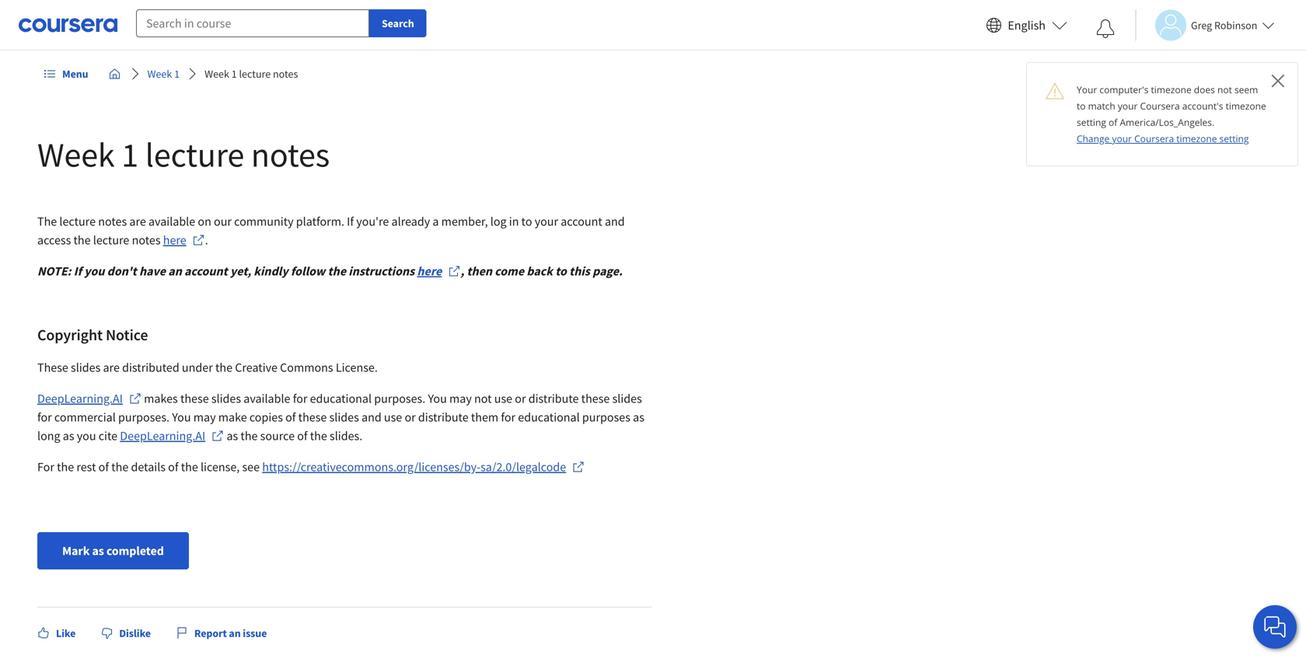 Task type: vqa. For each thing, say whether or not it's contained in the screenshot.
the Like button
yes



Task type: describe. For each thing, give the bounding box(es) containing it.
note:
[[37, 264, 71, 279]]

1 inside week 1 link
[[174, 67, 180, 81]]

.
[[205, 232, 208, 248]]

1 vertical spatial coursera
[[1134, 132, 1174, 145]]

the
[[37, 214, 57, 229]]

search button
[[369, 9, 427, 37]]

copies
[[249, 410, 283, 425]]

0 vertical spatial timezone
[[1151, 83, 1192, 96]]

details
[[131, 459, 166, 475]]

greg robinson button
[[1135, 10, 1274, 41]]

as down make
[[227, 428, 238, 444]]

as the source of the slides.
[[224, 428, 362, 444]]

0 horizontal spatial setting
[[1077, 116, 1106, 129]]

slides.
[[330, 428, 362, 444]]

dislike
[[119, 627, 151, 641]]

2 horizontal spatial for
[[501, 410, 515, 425]]

opens in a new tab image for , then come back to this page.
[[448, 265, 460, 278]]

the left slides.
[[310, 428, 327, 444]]

the right follow on the left top
[[328, 264, 346, 279]]

back
[[527, 264, 553, 279]]

1 vertical spatial your
[[1112, 132, 1132, 145]]

0 vertical spatial coursera
[[1140, 100, 1180, 112]]

change your coursera timezone setting link
[[1077, 132, 1249, 145]]

are inside the lecture notes are available on our community platform. if you're already a member, log in to your account and access the lecture notes
[[129, 214, 146, 229]]

available inside the lecture notes are available on our community platform. if you're already a member, log in to your account and access the lecture notes
[[148, 214, 195, 229]]

https://creativecommons.org/licenses/by-
[[262, 459, 481, 475]]

0 horizontal spatial for
[[37, 410, 52, 425]]

this
[[569, 264, 590, 279]]

under
[[182, 360, 213, 375]]

in
[[509, 214, 519, 229]]

them
[[471, 410, 498, 425]]

slides right these
[[71, 360, 101, 375]]

the right under
[[215, 360, 232, 375]]

and inside the lecture notes are available on our community platform. if you're already a member, log in to your account and access the lecture notes
[[605, 214, 625, 229]]

0 horizontal spatial 1
[[122, 133, 138, 176]]

like button
[[31, 620, 82, 648]]

mark as completed
[[62, 543, 164, 559]]

commons
[[280, 360, 333, 375]]

copyright notice
[[37, 325, 148, 345]]

long
[[37, 428, 60, 444]]

license,
[[201, 459, 240, 475]]

search
[[382, 16, 414, 30]]

the inside the lecture notes are available on our community platform. if you're already a member, log in to your account and access the lecture notes
[[73, 232, 91, 248]]

for the rest of the details of the license, see
[[37, 459, 262, 475]]

1 vertical spatial or
[[405, 410, 416, 425]]

creative
[[235, 360, 278, 375]]

rest
[[76, 459, 96, 475]]

1 vertical spatial use
[[384, 410, 402, 425]]

0 horizontal spatial distribute
[[418, 410, 469, 425]]

0 horizontal spatial purposes.
[[118, 410, 169, 425]]

don't
[[107, 264, 137, 279]]

source
[[260, 428, 295, 444]]

like
[[56, 627, 76, 641]]

warning image
[[1046, 82, 1064, 100]]

and inside makes these slides available for educational purposes. you may not use or distribute these slides for commercial purposes. you may make copies of these slides and use or distribute them for educational purposes as long as you cite
[[362, 410, 381, 425]]

cite
[[99, 428, 117, 444]]

here for .
[[163, 232, 186, 248]]

as inside button
[[92, 543, 104, 559]]

issue
[[243, 627, 267, 641]]

notes up don't
[[98, 214, 127, 229]]

report an issue button
[[169, 620, 273, 648]]

purposes
[[582, 410, 630, 425]]

for
[[37, 459, 54, 475]]

https://creativecommons.org/licenses/by-sa/2.0/legalcode
[[262, 459, 566, 475]]

if inside the lecture notes are available on our community platform. if you're already a member, log in to your account and access the lecture notes
[[347, 214, 354, 229]]

coursera image
[[19, 13, 117, 38]]

https://creativecommons.org/licenses/by-sa/2.0/legalcode link
[[262, 458, 585, 477]]

2 horizontal spatial these
[[581, 391, 610, 407]]

0 horizontal spatial week
[[37, 133, 115, 176]]

access
[[37, 232, 71, 248]]

1 horizontal spatial these
[[298, 410, 327, 425]]

notice
[[106, 325, 148, 345]]

makes
[[144, 391, 178, 407]]

1 vertical spatial setting
[[1219, 132, 1249, 145]]

yet,
[[230, 264, 251, 279]]

✕
[[1271, 68, 1285, 93]]

slides up "purposes"
[[612, 391, 642, 407]]

greg robinson
[[1191, 18, 1257, 32]]

america/los_angeles.
[[1120, 116, 1214, 129]]

come
[[495, 264, 524, 279]]

1 horizontal spatial you
[[428, 391, 447, 407]]

to inside the lecture notes are available on our community platform. if you're already a member, log in to your account and access the lecture notes
[[521, 214, 532, 229]]

opens in a new tab image inside deeplearning.ai link
[[129, 393, 141, 405]]

home image
[[108, 68, 121, 80]]

of right rest
[[98, 459, 109, 475]]

0 vertical spatial an
[[168, 264, 182, 279]]

0 horizontal spatial are
[[103, 360, 120, 375]]

here link for , then come back to this page.
[[417, 262, 460, 281]]

page.
[[592, 264, 623, 279]]

show notifications image
[[1096, 19, 1115, 38]]

these
[[37, 360, 68, 375]]

a
[[433, 214, 439, 229]]

✕ button
[[1271, 68, 1285, 93]]

member,
[[441, 214, 488, 229]]

greg
[[1191, 18, 1212, 32]]

1 vertical spatial if
[[74, 264, 82, 279]]

already
[[391, 214, 430, 229]]

week 1
[[147, 67, 180, 81]]

community
[[234, 214, 294, 229]]

on
[[198, 214, 211, 229]]

1 horizontal spatial week
[[147, 67, 172, 81]]

these slides are distributed under the creative commons license.
[[37, 360, 378, 375]]

computer's
[[1100, 83, 1149, 96]]

report an issue
[[194, 627, 267, 641]]

have
[[139, 264, 166, 279]]

robinson
[[1214, 18, 1257, 32]]

opens in a new tab image for deeplearning.ai
[[212, 430, 224, 442]]

opens in a new tab image for .
[[193, 234, 205, 246]]

1 vertical spatial week 1 lecture notes
[[37, 133, 330, 176]]

chat with us image
[[1263, 615, 1287, 640]]

of inside makes these slides available for educational purposes. you may not use or distribute these slides for commercial purposes. you may make copies of these slides and use or distribute them for educational purposes as long as you cite
[[285, 410, 296, 425]]

dislike button
[[94, 620, 157, 648]]

you're
[[356, 214, 389, 229]]

change
[[1077, 132, 1110, 145]]

license.
[[336, 360, 378, 375]]

note: if you don't have an account yet, kindly follow the instructions
[[37, 264, 417, 279]]

your computer's timezone does not seem to match your coursera account's timezone setting of america/los_angeles. change your coursera timezone setting
[[1077, 83, 1266, 145]]

match
[[1088, 100, 1115, 112]]

opens in a new tab image for https://creativecommons.org/licenses/by-sa/2.0/legalcode
[[572, 461, 585, 473]]

slides up slides.
[[329, 410, 359, 425]]

notes down search in course text box
[[273, 67, 298, 81]]

Search in course text field
[[136, 9, 369, 37]]

1 horizontal spatial educational
[[518, 410, 580, 425]]

0 vertical spatial distribute
[[528, 391, 579, 407]]

account inside the lecture notes are available on our community platform. if you're already a member, log in to your account and access the lecture notes
[[561, 214, 602, 229]]



Task type: locate. For each thing, give the bounding box(es) containing it.
week 1 lecture notes up on on the left top of page
[[37, 133, 330, 176]]

1 vertical spatial distribute
[[418, 410, 469, 425]]

1 vertical spatial are
[[103, 360, 120, 375]]

an left the issue
[[229, 627, 241, 641]]

timezone
[[1151, 83, 1192, 96], [1226, 100, 1266, 112], [1176, 132, 1217, 145]]

and up slides.
[[362, 410, 381, 425]]

0 vertical spatial week 1 lecture notes
[[205, 67, 298, 81]]

timezone up america/los_angeles. at the top right
[[1151, 83, 1192, 96]]

0 horizontal spatial account
[[184, 264, 228, 279]]

week right week 1 link
[[205, 67, 229, 81]]

your down computer's
[[1118, 100, 1138, 112]]

an inside dropdown button
[[229, 627, 241, 641]]

0 vertical spatial here link
[[163, 231, 205, 250]]

then
[[467, 264, 492, 279]]

0 horizontal spatial to
[[521, 214, 532, 229]]

1 inside week 1 lecture notes link
[[231, 67, 237, 81]]

notes up have
[[132, 232, 161, 248]]

1 horizontal spatial to
[[555, 264, 567, 279]]

0 vertical spatial to
[[1077, 100, 1086, 112]]

week up the
[[37, 133, 115, 176]]

deeplearning.ai link up commercial on the bottom
[[37, 389, 141, 408]]

0 vertical spatial purposes.
[[374, 391, 425, 407]]

distributed
[[122, 360, 179, 375]]

available up copies
[[244, 391, 290, 407]]

for down commons
[[293, 391, 307, 407]]

not
[[1217, 83, 1232, 96], [474, 391, 492, 407]]

1 horizontal spatial or
[[515, 391, 526, 407]]

or up https://creativecommons.org/licenses/by-sa/2.0/legalcode
[[405, 410, 416, 425]]

here
[[163, 232, 186, 248], [417, 264, 442, 279]]

of up as the source of the slides.
[[285, 410, 296, 425]]

0 horizontal spatial educational
[[310, 391, 372, 407]]

available left on on the left top of page
[[148, 214, 195, 229]]

setting
[[1077, 116, 1106, 129], [1219, 132, 1249, 145]]

1 horizontal spatial account
[[561, 214, 602, 229]]

available
[[148, 214, 195, 229], [244, 391, 290, 407]]

account down the .
[[184, 264, 228, 279]]

week
[[147, 67, 172, 81], [205, 67, 229, 81], [37, 133, 115, 176]]

deeplearning.ai up for the rest of the details of the license, see
[[120, 428, 205, 444]]

here left the .
[[163, 232, 186, 248]]

you
[[84, 264, 105, 279], [77, 428, 96, 444]]

here link
[[163, 231, 205, 250], [417, 262, 460, 281]]

notes
[[273, 67, 298, 81], [251, 133, 330, 176], [98, 214, 127, 229], [132, 232, 161, 248]]

the
[[73, 232, 91, 248], [328, 264, 346, 279], [215, 360, 232, 375], [241, 428, 258, 444], [310, 428, 327, 444], [57, 459, 74, 475], [111, 459, 128, 475], [181, 459, 198, 475]]

sa/2.0/legalcode
[[481, 459, 566, 475]]

an
[[168, 264, 182, 279], [229, 627, 241, 641]]

1 vertical spatial available
[[244, 391, 290, 407]]

purposes. down license.
[[374, 391, 425, 407]]

your right change
[[1112, 132, 1132, 145]]

2 vertical spatial your
[[535, 214, 558, 229]]

1 vertical spatial educational
[[518, 410, 580, 425]]

0 horizontal spatial here
[[163, 232, 186, 248]]

are up have
[[129, 214, 146, 229]]

1 vertical spatial you
[[172, 410, 191, 425]]

available inside makes these slides available for educational purposes. you may not use or distribute these slides for commercial purposes. you may make copies of these slides and use or distribute them for educational purposes as long as you cite
[[244, 391, 290, 407]]

if right note: on the left top of page
[[74, 264, 82, 279]]

you
[[428, 391, 447, 407], [172, 410, 191, 425]]

the down make
[[241, 428, 258, 444]]

0 vertical spatial setting
[[1077, 116, 1106, 129]]

0 vertical spatial here
[[163, 232, 186, 248]]

slides up make
[[211, 391, 241, 407]]

1 horizontal spatial not
[[1217, 83, 1232, 96]]

account up this at the left top of the page
[[561, 214, 602, 229]]

completed
[[106, 543, 164, 559]]

as right "purposes"
[[633, 410, 644, 425]]

notes up the community on the top left
[[251, 133, 330, 176]]

1 horizontal spatial 1
[[174, 67, 180, 81]]

of
[[1109, 116, 1117, 129], [285, 410, 296, 425], [297, 428, 308, 444], [98, 459, 109, 475], [168, 459, 178, 475]]

are
[[129, 214, 146, 229], [103, 360, 120, 375]]

follow
[[291, 264, 325, 279]]

see
[[242, 459, 260, 475]]

week 1 link
[[141, 60, 186, 88]]

setting up change
[[1077, 116, 1106, 129]]

use up https://creativecommons.org/licenses/by-sa/2.0/legalcode
[[384, 410, 402, 425]]

week 1 lecture notes down search in course text box
[[205, 67, 298, 81]]

0 horizontal spatial or
[[405, 410, 416, 425]]

0 vertical spatial deeplearning.ai
[[37, 391, 123, 407]]

0 vertical spatial available
[[148, 214, 195, 229]]

0 vertical spatial or
[[515, 391, 526, 407]]

2 vertical spatial to
[[555, 264, 567, 279]]

0 vertical spatial you
[[84, 264, 105, 279]]

these down under
[[180, 391, 209, 407]]

0 vertical spatial opens in a new tab image
[[193, 234, 205, 246]]

,
[[460, 264, 464, 279]]

opens in a new tab image down on on the left top of page
[[193, 234, 205, 246]]

2 horizontal spatial to
[[1077, 100, 1086, 112]]

or
[[515, 391, 526, 407], [405, 410, 416, 425]]

the left the details
[[111, 459, 128, 475]]

here link for .
[[163, 231, 205, 250]]

you down the makes
[[172, 410, 191, 425]]

timezone down account's
[[1176, 132, 1217, 145]]

1 horizontal spatial for
[[293, 391, 307, 407]]

may
[[449, 391, 472, 407], [193, 410, 216, 425]]

opens in a new tab image
[[193, 234, 205, 246], [448, 265, 460, 278], [129, 393, 141, 405]]

1 vertical spatial may
[[193, 410, 216, 425]]

report
[[194, 627, 227, 641]]

the lecture notes are available on our community platform. if you're already a member, log in to your account and access the lecture notes
[[37, 214, 627, 248]]

1 vertical spatial an
[[229, 627, 241, 641]]

menu button
[[37, 60, 94, 88]]

1 vertical spatial opens in a new tab image
[[448, 265, 460, 278]]

0 vertical spatial not
[[1217, 83, 1232, 96]]

for
[[293, 391, 307, 407], [37, 410, 52, 425], [501, 410, 515, 425]]

opens in a new tab image inside https://creativecommons.org/licenses/by-sa/2.0/legalcode link
[[572, 461, 585, 473]]

menu
[[62, 67, 88, 81]]

timezone mismatch warning modal dialog
[[1026, 62, 1298, 166]]

educational down license.
[[310, 391, 372, 407]]

make
[[218, 410, 247, 425]]

1 horizontal spatial opens in a new tab image
[[193, 234, 205, 246]]

distribute up sa/2.0/legalcode on the left of the page
[[528, 391, 579, 407]]

your
[[1077, 83, 1097, 96]]

english button
[[980, 0, 1074, 51]]

an right have
[[168, 264, 182, 279]]

if left you're
[[347, 214, 354, 229]]

2 horizontal spatial week
[[205, 67, 229, 81]]

week 1 lecture notes link
[[198, 60, 304, 88]]

opens in a new tab image down make
[[212, 430, 224, 442]]

1 horizontal spatial an
[[229, 627, 241, 641]]

1 vertical spatial to
[[521, 214, 532, 229]]

mark
[[62, 543, 90, 559]]

does
[[1194, 83, 1215, 96]]

not right does
[[1217, 83, 1232, 96]]

your
[[1118, 100, 1138, 112], [1112, 132, 1132, 145], [535, 214, 558, 229]]

or up sa/2.0/legalcode on the left of the page
[[515, 391, 526, 407]]

1 horizontal spatial may
[[449, 391, 472, 407]]

2 vertical spatial timezone
[[1176, 132, 1217, 145]]

distribute left them
[[418, 410, 469, 425]]

here link down on on the left top of page
[[163, 231, 205, 250]]

these up "purposes"
[[581, 391, 610, 407]]

mark as completed button
[[37, 533, 189, 570]]

1 vertical spatial here link
[[417, 262, 460, 281]]

commercial
[[54, 410, 116, 425]]

lecture up don't
[[93, 232, 129, 248]]

1
[[174, 67, 180, 81], [231, 67, 237, 81], [122, 133, 138, 176]]

2 horizontal spatial 1
[[231, 67, 237, 81]]

for up long
[[37, 410, 52, 425]]

0 horizontal spatial if
[[74, 264, 82, 279]]

1 horizontal spatial purposes.
[[374, 391, 425, 407]]

here link left then
[[417, 262, 460, 281]]

0 horizontal spatial these
[[180, 391, 209, 407]]

opens in a new tab image
[[212, 430, 224, 442], [572, 461, 585, 473]]

1 horizontal spatial here link
[[417, 262, 460, 281]]

and
[[605, 214, 625, 229], [362, 410, 381, 425]]

of right the details
[[168, 459, 178, 475]]

kindly
[[254, 264, 288, 279]]

to left this at the left top of the page
[[555, 264, 567, 279]]

1 vertical spatial you
[[77, 428, 96, 444]]

0 horizontal spatial opens in a new tab image
[[212, 430, 224, 442]]

1 vertical spatial opens in a new tab image
[[572, 461, 585, 473]]

may left make
[[193, 410, 216, 425]]

platform.
[[296, 214, 344, 229]]

log
[[490, 214, 507, 229]]

the left the license,
[[181, 459, 198, 475]]

0 vertical spatial use
[[494, 391, 512, 407]]

1 vertical spatial here
[[417, 264, 442, 279]]

here for , then come back to this page.
[[417, 264, 442, 279]]

of down match
[[1109, 116, 1117, 129]]

of right 'source'
[[297, 428, 308, 444]]

lecture up on on the left top of page
[[145, 133, 244, 176]]

the right access
[[73, 232, 91, 248]]

your inside the lecture notes are available on our community platform. if you're already a member, log in to your account and access the lecture notes
[[535, 214, 558, 229]]

these
[[180, 391, 209, 407], [581, 391, 610, 407], [298, 410, 327, 425]]

lecture up access
[[59, 214, 96, 229]]

0 horizontal spatial opens in a new tab image
[[129, 393, 141, 405]]

our
[[214, 214, 232, 229]]

0 vertical spatial if
[[347, 214, 354, 229]]

0 vertical spatial and
[[605, 214, 625, 229]]

lecture down search in course text box
[[239, 67, 271, 81]]

copyright
[[37, 325, 103, 345]]

0 horizontal spatial may
[[193, 410, 216, 425]]

2 horizontal spatial opens in a new tab image
[[448, 265, 460, 278]]

0 vertical spatial opens in a new tab image
[[212, 430, 224, 442]]

use up them
[[494, 391, 512, 407]]

0 horizontal spatial here link
[[163, 231, 205, 250]]

0 horizontal spatial not
[[474, 391, 492, 407]]

1 horizontal spatial use
[[494, 391, 512, 407]]

you inside makes these slides available for educational purposes. you may not use or distribute these slides for commercial purposes. you may make copies of these slides and use or distribute them for educational purposes as long as you cite
[[77, 428, 96, 444]]

1 vertical spatial account
[[184, 264, 228, 279]]

instructions
[[349, 264, 415, 279]]

to right in
[[521, 214, 532, 229]]

seem
[[1234, 83, 1258, 96]]

deeplearning.ai for the bottom deeplearning.ai link
[[120, 428, 205, 444]]

and up page.
[[605, 214, 625, 229]]

not inside makes these slides available for educational purposes. you may not use or distribute these slides for commercial purposes. you may make copies of these slides and use or distribute them for educational purposes as long as you cite
[[474, 391, 492, 407]]

2 vertical spatial opens in a new tab image
[[129, 393, 141, 405]]

may up them
[[449, 391, 472, 407]]

setting down account's
[[1219, 132, 1249, 145]]

1 vertical spatial deeplearning.ai link
[[120, 427, 224, 445]]

to inside the your computer's timezone does not seem to match your coursera account's timezone setting of america/los_angeles. change your coursera timezone setting
[[1077, 100, 1086, 112]]

account
[[561, 214, 602, 229], [184, 264, 228, 279]]

coursera up america/los_angeles. at the top right
[[1140, 100, 1180, 112]]

these up as the source of the slides.
[[298, 410, 327, 425]]

you up https://creativecommons.org/licenses/by-sa/2.0/legalcode link
[[428, 391, 447, 407]]

purposes. down the makes
[[118, 410, 169, 425]]

deeplearning.ai up commercial on the bottom
[[37, 391, 123, 407]]

0 vertical spatial may
[[449, 391, 472, 407]]

1 vertical spatial timezone
[[1226, 100, 1266, 112]]

opens in a new tab image right sa/2.0/legalcode on the left of the page
[[572, 461, 585, 473]]

1 vertical spatial purposes.
[[118, 410, 169, 425]]

deeplearning.ai
[[37, 391, 123, 407], [120, 428, 205, 444]]

the right for at the left
[[57, 459, 74, 475]]

you left don't
[[84, 264, 105, 279]]

deeplearning.ai for top deeplearning.ai link
[[37, 391, 123, 407]]

0 vertical spatial are
[[129, 214, 146, 229]]

0 vertical spatial you
[[428, 391, 447, 407]]

opens in a new tab image left the makes
[[129, 393, 141, 405]]

opens in a new tab image inside deeplearning.ai link
[[212, 430, 224, 442]]

to down your
[[1077, 100, 1086, 112]]

use
[[494, 391, 512, 407], [384, 410, 402, 425]]

are down notice in the left of the page
[[103, 360, 120, 375]]

educational up sa/2.0/legalcode on the left of the page
[[518, 410, 580, 425]]

0 vertical spatial educational
[[310, 391, 372, 407]]

as right mark
[[92, 543, 104, 559]]

as
[[633, 410, 644, 425], [63, 428, 74, 444], [227, 428, 238, 444], [92, 543, 104, 559]]

week right home icon
[[147, 67, 172, 81]]

you down commercial on the bottom
[[77, 428, 96, 444]]

week 1 lecture notes inside week 1 lecture notes link
[[205, 67, 298, 81]]

, then come back to this page.
[[460, 264, 623, 279]]

english
[[1008, 17, 1046, 33]]

makes these slides available for educational purposes. you may not use or distribute these slides for commercial purposes. you may make copies of these slides and use or distribute them for educational purposes as long as you cite
[[37, 391, 647, 444]]

as right long
[[63, 428, 74, 444]]

lecture
[[239, 67, 271, 81], [145, 133, 244, 176], [59, 214, 96, 229], [93, 232, 129, 248]]

0 horizontal spatial an
[[168, 264, 182, 279]]

1 horizontal spatial and
[[605, 214, 625, 229]]

0 horizontal spatial and
[[362, 410, 381, 425]]

0 horizontal spatial you
[[172, 410, 191, 425]]

1 horizontal spatial are
[[129, 214, 146, 229]]

of inside the your computer's timezone does not seem to match your coursera account's timezone setting of america/los_angeles. change your coursera timezone setting
[[1109, 116, 1117, 129]]

your right in
[[535, 214, 558, 229]]

coursera down america/los_angeles. at the top right
[[1134, 132, 1174, 145]]

deeplearning.ai link up for the rest of the details of the license, see
[[120, 427, 224, 445]]

account's
[[1182, 100, 1223, 112]]

1 horizontal spatial distribute
[[528, 391, 579, 407]]

1 horizontal spatial available
[[244, 391, 290, 407]]

purposes.
[[374, 391, 425, 407], [118, 410, 169, 425]]

0 vertical spatial your
[[1118, 100, 1138, 112]]

0 horizontal spatial use
[[384, 410, 402, 425]]

timezone down seem
[[1226, 100, 1266, 112]]

here left ,
[[417, 264, 442, 279]]

0 vertical spatial account
[[561, 214, 602, 229]]

not inside the your computer's timezone does not seem to match your coursera account's timezone setting of america/los_angeles. change your coursera timezone setting
[[1217, 83, 1232, 96]]

opens in a new tab image left then
[[448, 265, 460, 278]]

for right them
[[501, 410, 515, 425]]

1 vertical spatial not
[[474, 391, 492, 407]]

0 vertical spatial deeplearning.ai link
[[37, 389, 141, 408]]

not up them
[[474, 391, 492, 407]]

week 1 lecture notes
[[205, 67, 298, 81], [37, 133, 330, 176]]



